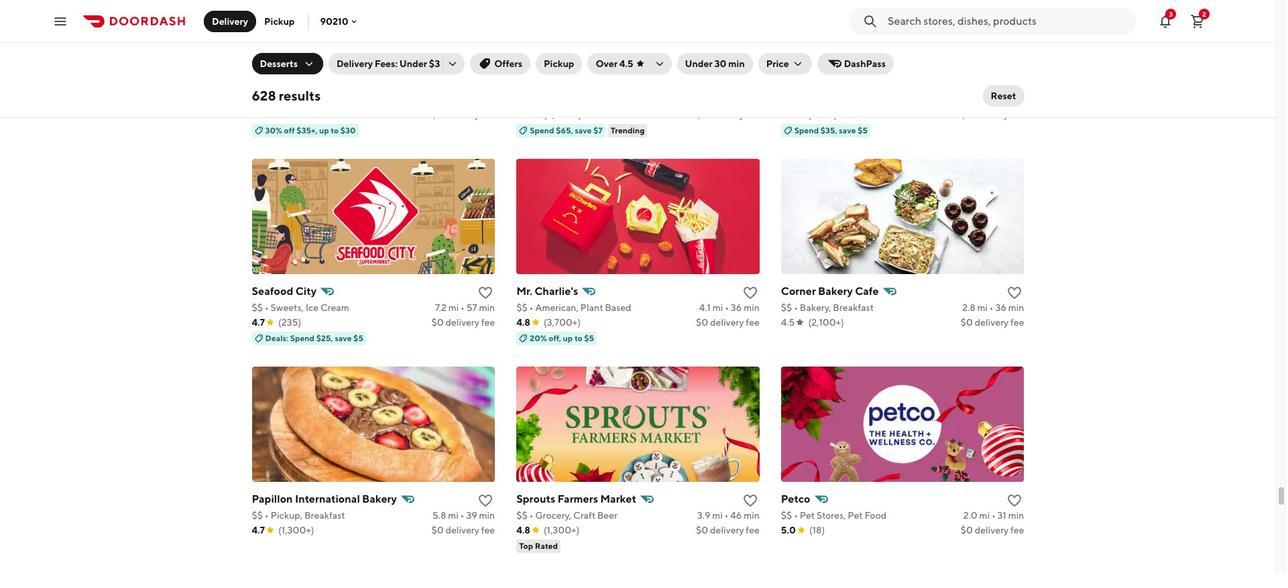 Task type: describe. For each thing, give the bounding box(es) containing it.
1 under from the left
[[400, 58, 427, 69]]

delivery for petco
[[975, 525, 1009, 536]]

• down papillon
[[265, 510, 269, 521]]

dashpass
[[844, 58, 886, 69]]

• left 46
[[725, 510, 729, 521]]

spend for spend $65, save $7
[[530, 125, 554, 135]]

min for corner bakery cafe
[[1008, 302, 1024, 313]]

spend $65, save $7
[[530, 125, 603, 135]]

4.8 for sprouts farmers market
[[516, 525, 530, 536]]

2 pet from the left
[[848, 510, 863, 521]]

$​0 delivery fee for mr. charlie's
[[696, 317, 760, 328]]

1 vertical spatial &
[[321, 94, 327, 105]]

mi for petco
[[979, 510, 990, 521]]

4.5 inside button
[[619, 58, 633, 69]]

3
[[1169, 10, 1173, 18]]

628 results
[[252, 88, 321, 103]]

1 horizontal spatial 4.5
[[781, 317, 795, 328]]

fee for petco
[[1011, 525, 1024, 536]]

delivery button
[[204, 10, 256, 32]]

spend for spend $35, save $5
[[795, 125, 819, 135]]

2 horizontal spatial $5
[[858, 125, 868, 135]]

click to add this store to your saved list image for seafood city
[[478, 285, 494, 301]]

beer,
[[271, 94, 293, 105]]

$$ • pet stores, pet food
[[781, 510, 887, 521]]

• right the 2.8
[[990, 302, 994, 313]]

57
[[467, 302, 477, 313]]

breakfast for international
[[304, 510, 345, 521]]

off,
[[549, 333, 561, 343]]

fee for corner bakery cafe
[[1011, 317, 1024, 328]]

$​0 delivery fee for sprouts farmers market
[[696, 525, 760, 536]]

mi for corner bakery cafe
[[977, 302, 988, 313]]

under 30 min button
[[677, 53, 753, 74]]

food
[[865, 510, 887, 521]]

sprouts
[[516, 493, 555, 505]]

$​0 for corner bakery cafe
[[961, 317, 973, 328]]

beverly hills mercantile & liquor $$ • beer,  wine & spirits
[[252, 77, 414, 105]]

mi for sprouts farmers market
[[712, 510, 723, 521]]

click to add this store to your saved list image for mr. charlie's
[[742, 285, 758, 301]]

• right 4.1
[[725, 302, 729, 313]]

• left "31"
[[992, 510, 996, 521]]

$​0 for petco
[[961, 525, 973, 536]]

(18)
[[809, 525, 825, 536]]

delivery fees: under $3
[[337, 58, 440, 69]]

$65,
[[556, 125, 573, 135]]

craft
[[573, 510, 595, 521]]

delivery for delivery
[[212, 16, 248, 26]]

33
[[996, 94, 1007, 105]]

desserts
[[260, 58, 298, 69]]

$$ • sweets, ice cream
[[252, 302, 349, 313]]

hills
[[292, 77, 314, 90]]

sweets,
[[271, 302, 304, 313]]

$35+,
[[296, 125, 318, 135]]

20%
[[530, 333, 547, 343]]

90210 button
[[320, 16, 359, 26]]

$​0 for papillon international bakery
[[431, 525, 444, 536]]

pickup for the leftmost the pickup button
[[264, 16, 295, 26]]

30
[[714, 58, 727, 69]]

corner
[[781, 285, 816, 298]]

$3
[[429, 58, 440, 69]]

fees:
[[375, 58, 398, 69]]

city
[[296, 285, 317, 298]]

$$ for papillon international bakery
[[252, 510, 263, 521]]

market
[[600, 493, 636, 505]]

over 4.5 button
[[588, 53, 672, 74]]

top
[[519, 541, 533, 551]]

$​0 delivery fee for papillon international bakery
[[431, 525, 495, 536]]

min for sprouts farmers market
[[744, 510, 760, 521]]

fee down offers button
[[481, 109, 495, 120]]

over
[[596, 58, 618, 69]]

corner bakery cafe
[[781, 285, 879, 298]]

click to add this store to your saved list image up 1.9 mi • 33 min
[[1007, 77, 1023, 93]]

$​0 for seafood city
[[431, 317, 444, 328]]

2
[[1202, 10, 1206, 18]]

7.2 mi • 57 min
[[435, 302, 495, 313]]

1 pet from the left
[[800, 510, 815, 521]]

beverly
[[252, 77, 290, 90]]

20% off, up to $5
[[530, 333, 594, 343]]

liquor
[[382, 77, 414, 90]]

deals:
[[265, 333, 288, 343]]

trending
[[611, 125, 645, 135]]

farmers
[[558, 493, 598, 505]]

4.7 for papillon international bakery
[[252, 525, 265, 536]]

$​0 for sprouts farmers market
[[696, 525, 708, 536]]

click to add this store to your saved list image for papillon international bakery
[[478, 493, 494, 509]]

$​0 delivery fee down 30
[[696, 109, 760, 120]]

delivery down offers button
[[446, 109, 479, 120]]

mercantile
[[316, 77, 370, 90]]

$$ for mr. charlie's
[[516, 302, 528, 313]]

min for petco
[[1008, 510, 1024, 521]]

2.8 mi • 36 min
[[962, 302, 1024, 313]]

wine
[[296, 94, 319, 105]]

• down mr.
[[529, 302, 533, 313]]

rated
[[535, 541, 558, 551]]

fee for seafood city
[[481, 317, 495, 328]]

spend $35, save $5
[[795, 125, 868, 135]]

deals: spend $25, save $5
[[265, 333, 363, 343]]

• down "seafood"
[[265, 302, 269, 313]]

papillon
[[252, 493, 293, 505]]

1 vertical spatial up
[[563, 333, 573, 343]]

delivery for papillon international bakery
[[446, 525, 479, 536]]

click to add this store to your saved list image for sprouts farmers market
[[742, 493, 758, 509]]

min inside under 30 min button
[[728, 58, 745, 69]]

0 horizontal spatial to
[[331, 125, 339, 135]]

0 horizontal spatial pickup button
[[256, 10, 303, 32]]

delivery for delivery fees: under $3
[[337, 58, 373, 69]]

5.8 mi • 39 min
[[432, 510, 495, 521]]

pickup for the bottom the pickup button
[[544, 58, 574, 69]]

36 for mr. charlie's
[[731, 302, 742, 313]]

charlie's
[[535, 285, 578, 298]]

0 vertical spatial bakery
[[818, 285, 853, 298]]

fee for mr. charlie's
[[746, 317, 760, 328]]

price button
[[758, 53, 812, 74]]

3.9
[[697, 510, 710, 521]]

5.0 for $​0 delivery fee
[[252, 109, 267, 120]]

• down petco
[[794, 510, 798, 521]]

$$ • american, plant based
[[516, 302, 631, 313]]

seafood city
[[252, 285, 317, 298]]

ice
[[306, 302, 319, 313]]

1 vertical spatial to
[[575, 333, 583, 343]]

cream
[[320, 302, 349, 313]]

fee down reset button
[[1011, 109, 1024, 120]]

$7
[[593, 125, 603, 135]]

spirits
[[329, 94, 356, 105]]

30% off $35+, up to $30
[[265, 125, 356, 135]]

$$ for seafood city
[[252, 302, 263, 313]]

90210
[[320, 16, 348, 26]]

top rated
[[519, 541, 558, 551]]

delivery down 1.9 mi • 33 min
[[975, 109, 1009, 120]]



Task type: vqa. For each thing, say whether or not it's contained in the screenshot.


Task type: locate. For each thing, give the bounding box(es) containing it.
delivery down 4.1 mi • 36 min
[[710, 317, 744, 328]]

stores,
[[817, 510, 846, 521]]

39
[[466, 510, 477, 521]]

4.8 up 20%
[[516, 317, 530, 328]]

0 vertical spatial up
[[319, 125, 329, 135]]

&
[[372, 77, 379, 90], [321, 94, 327, 105]]

36
[[731, 302, 742, 313], [995, 302, 1007, 313]]

1 horizontal spatial up
[[563, 333, 573, 343]]

fee down 7.2 mi • 57 min
[[481, 317, 495, 328]]

1 horizontal spatial under
[[685, 58, 713, 69]]

• left 57
[[461, 302, 465, 313]]

0 vertical spatial delivery
[[212, 16, 248, 26]]

1 (1,300+) from the left
[[278, 525, 314, 536]]

delivery down 7.2 mi • 57 min
[[446, 317, 479, 328]]

pickup
[[264, 16, 295, 26], [544, 58, 574, 69]]

3 4.8 from the top
[[516, 525, 530, 536]]

grocery,
[[535, 510, 571, 521]]

& right "wine"
[[321, 94, 327, 105]]

0 vertical spatial &
[[372, 77, 379, 90]]

• down corner at the right
[[794, 302, 798, 313]]

0 vertical spatial 4.8
[[516, 109, 530, 120]]

$$ for sprouts farmers market
[[516, 510, 528, 521]]

0 vertical spatial breakfast
[[833, 302, 874, 313]]

$​0 down "5.8"
[[431, 525, 444, 536]]

pickup button left over
[[536, 53, 582, 74]]

36 for corner bakery cafe
[[995, 302, 1007, 313]]

mi
[[978, 94, 988, 105], [448, 302, 459, 313], [713, 302, 723, 313], [977, 302, 988, 313], [448, 510, 458, 521], [712, 510, 723, 521], [979, 510, 990, 521]]

0 horizontal spatial pet
[[800, 510, 815, 521]]

(1,300+) down $$ • pickup, breakfast
[[278, 525, 314, 536]]

mi right 7.2
[[448, 302, 459, 313]]

1 horizontal spatial 5.0
[[781, 525, 796, 536]]

0 vertical spatial to
[[331, 125, 339, 135]]

fee for papillon international bakery
[[481, 525, 495, 536]]

delivery down 5.8 mi • 39 min
[[446, 525, 479, 536]]

0 vertical spatial click to add this store to your saved list image
[[478, 285, 494, 301]]

4.7
[[252, 317, 265, 328], [252, 525, 265, 536]]

1 horizontal spatial save
[[575, 125, 592, 135]]

$$ • pickup, breakfast
[[252, 510, 345, 521]]

2 horizontal spatial save
[[839, 125, 856, 135]]

mi right the 2.8
[[977, 302, 988, 313]]

based
[[605, 302, 631, 313]]

$​0 down $3
[[431, 109, 444, 120]]

0 horizontal spatial up
[[319, 125, 329, 135]]

5.8
[[432, 510, 446, 521]]

$5
[[858, 125, 868, 135], [353, 333, 363, 343], [584, 333, 594, 343]]

2.8
[[962, 302, 975, 313]]

4.8 for mr. charlie's
[[516, 317, 530, 328]]

0 horizontal spatial bakery
[[362, 493, 397, 505]]

1 horizontal spatial 36
[[995, 302, 1007, 313]]

breakfast
[[833, 302, 874, 313], [304, 510, 345, 521]]

2 4.7 from the top
[[252, 525, 265, 536]]

2 under from the left
[[685, 58, 713, 69]]

notification bell image
[[1157, 13, 1174, 29]]

bakery right 'international'
[[362, 493, 397, 505]]

$5 down plant
[[584, 333, 594, 343]]

2 click to add this store to your saved list image from the top
[[478, 493, 494, 509]]

5.0 left (18)
[[781, 525, 796, 536]]

bakery,
[[800, 302, 831, 313]]

1 click to add this store to your saved list image from the top
[[478, 285, 494, 301]]

4.5 down corner at the right
[[781, 317, 795, 328]]

1 horizontal spatial &
[[372, 77, 379, 90]]

click to add this store to your saved list image up 2.0 mi • 31 min
[[1007, 493, 1023, 509]]

save for $7
[[575, 125, 592, 135]]

5.0 down 628
[[252, 109, 267, 120]]

price
[[766, 58, 789, 69]]

min right 4.1
[[744, 302, 760, 313]]

5.0
[[252, 109, 267, 120], [781, 525, 796, 536]]

$​0
[[431, 109, 444, 120], [696, 109, 708, 120], [961, 109, 973, 120], [431, 317, 444, 328], [696, 317, 708, 328], [961, 317, 973, 328], [431, 525, 444, 536], [696, 525, 708, 536], [961, 525, 973, 536]]

pet left food
[[848, 510, 863, 521]]

0 horizontal spatial &
[[321, 94, 327, 105]]

min for papillon international bakery
[[479, 510, 495, 521]]

$5 right $25,
[[353, 333, 363, 343]]

seafood
[[252, 285, 293, 298]]

3 items, open order cart image
[[1190, 13, 1206, 29]]

4.1 mi • 36 min
[[699, 302, 760, 313]]

plant
[[580, 302, 603, 313]]

$​0 delivery fee down 4.1 mi • 36 min
[[696, 317, 760, 328]]

delivery for seafood city
[[446, 317, 479, 328]]

$​0 down 4.1
[[696, 317, 708, 328]]

delivery
[[212, 16, 248, 26], [337, 58, 373, 69]]

1 horizontal spatial $5
[[584, 333, 594, 343]]

1 vertical spatial 4.8
[[516, 317, 530, 328]]

save
[[575, 125, 592, 135], [839, 125, 856, 135], [335, 333, 352, 343]]

delivery inside button
[[212, 16, 248, 26]]

1 vertical spatial 5.0
[[781, 525, 796, 536]]

1 horizontal spatial pickup
[[544, 58, 574, 69]]

2.0 mi • 31 min
[[963, 510, 1024, 521]]

0 horizontal spatial 36
[[731, 302, 742, 313]]

1 vertical spatial 4.5
[[781, 317, 795, 328]]

0 vertical spatial 4.5
[[619, 58, 633, 69]]

4.1
[[699, 302, 711, 313]]

fee for sprouts farmers market
[[746, 525, 760, 536]]

fee
[[481, 109, 495, 120], [746, 109, 760, 120], [1011, 109, 1024, 120], [481, 317, 495, 328], [746, 317, 760, 328], [1011, 317, 1024, 328], [481, 525, 495, 536], [746, 525, 760, 536], [1011, 525, 1024, 536]]

2.0
[[963, 510, 978, 521]]

dashpass button
[[817, 53, 894, 74]]

reset button
[[983, 85, 1024, 107]]

off
[[284, 125, 295, 135]]

mi right 2.0
[[979, 510, 990, 521]]

save for $5
[[839, 125, 856, 135]]

international
[[295, 493, 360, 505]]

$​0 delivery fee down "3.9 mi • 46 min"
[[696, 525, 760, 536]]

min for mr. charlie's
[[744, 302, 760, 313]]

bakery up $$ • bakery, breakfast
[[818, 285, 853, 298]]

2 vertical spatial 4.8
[[516, 525, 530, 536]]

1 horizontal spatial delivery
[[337, 58, 373, 69]]

0 vertical spatial pickup button
[[256, 10, 303, 32]]

$25,
[[316, 333, 333, 343]]

$​0 delivery fee for corner bakery cafe
[[961, 317, 1024, 328]]

$$ down corner at the right
[[781, 302, 792, 313]]

pet up (18)
[[800, 510, 815, 521]]

1 vertical spatial bakery
[[362, 493, 397, 505]]

1 vertical spatial delivery
[[337, 58, 373, 69]]

mr.
[[516, 285, 532, 298]]

4.7 left "(235)"
[[252, 317, 265, 328]]

2 horizontal spatial spend
[[795, 125, 819, 135]]

0 vertical spatial 5.0
[[252, 109, 267, 120]]

4.4
[[781, 109, 795, 120]]

(2,100+)
[[808, 317, 844, 328]]

30%
[[265, 125, 282, 135]]

delivery for sprouts farmers market
[[710, 525, 744, 536]]

click to add this store to your saved list image for corner bakery cafe
[[1007, 285, 1023, 301]]

0 horizontal spatial (1,300+)
[[278, 525, 314, 536]]

pickup up the desserts
[[264, 16, 295, 26]]

$$ down beverly
[[252, 94, 263, 105]]

click to add this store to your saved list image up 5.8 mi • 39 min
[[478, 493, 494, 509]]

& left liquor
[[372, 77, 379, 90]]

$$ for corner bakery cafe
[[781, 302, 792, 313]]

36 right 4.1
[[731, 302, 742, 313]]

0 horizontal spatial 5.0
[[252, 109, 267, 120]]

$​0 delivery fee down 2.8 mi • 36 min
[[961, 317, 1024, 328]]

2 36 from the left
[[995, 302, 1007, 313]]

under
[[400, 58, 427, 69], [685, 58, 713, 69]]

reset
[[991, 91, 1016, 101]]

4.5 right over
[[619, 58, 633, 69]]

(4,200+)
[[544, 109, 582, 120]]

mi right 1.9
[[978, 94, 988, 105]]

1.9
[[964, 94, 976, 105]]

offers button
[[470, 53, 530, 74]]

delivery down "3.9 mi • 46 min"
[[710, 525, 744, 536]]

$$ inside beverly hills mercantile & liquor $$ • beer,  wine & spirits
[[252, 94, 263, 105]]

under left $3
[[400, 58, 427, 69]]

min right 57
[[479, 302, 495, 313]]

• left beer,
[[265, 94, 269, 105]]

up right $35+,
[[319, 125, 329, 135]]

4.8
[[516, 109, 530, 120], [516, 317, 530, 328], [516, 525, 530, 536]]

open menu image
[[52, 13, 68, 29]]

click to add this store to your saved list image up 4.1 mi • 36 min
[[742, 285, 758, 301]]

$​0 delivery fee down $3
[[431, 109, 495, 120]]

mi for seafood city
[[448, 302, 459, 313]]

bakery
[[818, 285, 853, 298], [362, 493, 397, 505]]

1 vertical spatial pickup button
[[536, 53, 582, 74]]

results
[[279, 88, 321, 103]]

1 4.7 from the top
[[252, 317, 265, 328]]

pickup,
[[271, 510, 303, 521]]

min right 39
[[479, 510, 495, 521]]

cafe
[[855, 285, 879, 298]]

delivery for mr. charlie's
[[710, 317, 744, 328]]

click to add this store to your saved list image up 2.8 mi • 36 min
[[1007, 285, 1023, 301]]

mi for papillon international bakery
[[448, 510, 458, 521]]

• left 33
[[990, 94, 994, 105]]

save right $25,
[[335, 333, 352, 343]]

1 horizontal spatial bakery
[[818, 285, 853, 298]]

under 30 min
[[685, 58, 745, 69]]

pickup left over
[[544, 58, 574, 69]]

Store search: begin typing to search for stores available on DoorDash text field
[[888, 14, 1128, 29]]

$$
[[252, 94, 263, 105], [252, 302, 263, 313], [516, 302, 528, 313], [781, 302, 792, 313], [252, 510, 263, 521], [516, 510, 528, 521], [781, 510, 792, 521]]

to down (3,700+)
[[575, 333, 583, 343]]

click to add this store to your saved list image
[[1007, 77, 1023, 93], [742, 285, 758, 301], [1007, 285, 1023, 301], [742, 493, 758, 509], [1007, 493, 1023, 509]]

$$ • bakery, breakfast
[[781, 302, 874, 313]]

31
[[998, 510, 1007, 521]]

• left 39
[[460, 510, 464, 521]]

0 horizontal spatial $5
[[353, 333, 363, 343]]

save right $35,
[[839, 125, 856, 135]]

1 horizontal spatial breakfast
[[833, 302, 874, 313]]

pet
[[800, 510, 815, 521], [848, 510, 863, 521]]

0 horizontal spatial pickup
[[264, 16, 295, 26]]

(3,700+)
[[544, 317, 581, 328]]

$​0 down 7.2
[[431, 317, 444, 328]]

1 vertical spatial click to add this store to your saved list image
[[478, 493, 494, 509]]

2 (1,300+) from the left
[[544, 525, 580, 536]]

up right off,
[[563, 333, 573, 343]]

7.2
[[435, 302, 447, 313]]

$​0 down 2.0
[[961, 525, 973, 536]]

1 vertical spatial 4.7
[[252, 525, 265, 536]]

$​0 delivery fee down 2.0 mi • 31 min
[[961, 525, 1024, 536]]

under left 30
[[685, 58, 713, 69]]

$$ for petco
[[781, 510, 792, 521]]

5.0 for (18)
[[781, 525, 796, 536]]

1 4.8 from the top
[[516, 109, 530, 120]]

0 horizontal spatial 4.5
[[619, 58, 633, 69]]

beer
[[597, 510, 618, 521]]

1 36 from the left
[[731, 302, 742, 313]]

click to add this store to your saved list image
[[478, 285, 494, 301], [478, 493, 494, 509]]

$​0 down under 30 min button
[[696, 109, 708, 120]]

min right the 2.8
[[1008, 302, 1024, 313]]

2 button
[[1184, 8, 1211, 35]]

1.9 mi • 33 min
[[964, 94, 1024, 105]]

$​0 down 1.9
[[961, 109, 973, 120]]

click to add this store to your saved list image up "3.9 mi • 46 min"
[[742, 493, 758, 509]]

to left $30
[[331, 125, 339, 135]]

0 horizontal spatial delivery
[[212, 16, 248, 26]]

pickup button up the desserts
[[256, 10, 303, 32]]

0 horizontal spatial breakfast
[[304, 510, 345, 521]]

fee down "3.9 mi • 46 min"
[[746, 525, 760, 536]]

sprouts farmers market
[[516, 493, 636, 505]]

(1,300+) down $$ • grocery, craft beer
[[544, 525, 580, 536]]

fee down 2.0 mi • 31 min
[[1011, 525, 1024, 536]]

$​0 down 3.9
[[696, 525, 708, 536]]

$$ down papillon
[[252, 510, 263, 521]]

under inside under 30 min button
[[685, 58, 713, 69]]

$5 for seafood city
[[353, 333, 363, 343]]

1 horizontal spatial spend
[[530, 125, 554, 135]]

(1,300+) for international
[[278, 525, 314, 536]]

min for seafood city
[[479, 302, 495, 313]]

over 4.5
[[596, 58, 633, 69]]

1 horizontal spatial (1,300+)
[[544, 525, 580, 536]]

min right 33
[[1008, 94, 1024, 105]]

$​0 for mr. charlie's
[[696, 317, 708, 328]]

$​0 delivery fee for petco
[[961, 525, 1024, 536]]

click to add this store to your saved list image for petco
[[1007, 493, 1023, 509]]

3.9 mi • 46 min
[[697, 510, 760, 521]]

1 horizontal spatial pet
[[848, 510, 863, 521]]

mi right 3.9
[[712, 510, 723, 521]]

1 vertical spatial breakfast
[[304, 510, 345, 521]]

mi right 4.1
[[713, 302, 723, 313]]

$​0 delivery fee for seafood city
[[431, 317, 495, 328]]

delivery down 2.8 mi • 36 min
[[975, 317, 1009, 328]]

$35,
[[821, 125, 837, 135]]

0 horizontal spatial spend
[[290, 333, 315, 343]]

papillon international bakery
[[252, 493, 397, 505]]

fee down 2.8 mi • 36 min
[[1011, 317, 1024, 328]]

4.8 up top at the bottom of the page
[[516, 525, 530, 536]]

1 horizontal spatial to
[[575, 333, 583, 343]]

1 horizontal spatial pickup button
[[536, 53, 582, 74]]

• inside beverly hills mercantile & liquor $$ • beer,  wine & spirits
[[265, 94, 269, 105]]

save left '$7' at top left
[[575, 125, 592, 135]]

$$ down petco
[[781, 510, 792, 521]]

breakfast down the cafe
[[833, 302, 874, 313]]

$5 right $35,
[[858, 125, 868, 135]]

delivery down 30
[[710, 109, 744, 120]]

0 vertical spatial 4.7
[[252, 317, 265, 328]]

1 vertical spatial pickup
[[544, 58, 574, 69]]

breakfast down papillon international bakery
[[304, 510, 345, 521]]

2 4.8 from the top
[[516, 317, 530, 328]]

spend left $35,
[[795, 125, 819, 135]]

(1,300+) for farmers
[[544, 525, 580, 536]]

4.7 for seafood city
[[252, 317, 265, 328]]

fee left 4.4
[[746, 109, 760, 120]]

4.7 down papillon
[[252, 525, 265, 536]]

0 vertical spatial pickup
[[264, 16, 295, 26]]

0 horizontal spatial under
[[400, 58, 427, 69]]

mi for mr. charlie's
[[713, 302, 723, 313]]

delivery for corner bakery cafe
[[975, 317, 1009, 328]]

$​0 down the 2.8
[[961, 317, 973, 328]]

36 right the 2.8
[[995, 302, 1007, 313]]

$​0 delivery fee down 1.9 mi • 33 min
[[961, 109, 1024, 120]]

$5 for mr. charlie's
[[584, 333, 594, 343]]

46
[[730, 510, 742, 521]]

spend left $65,
[[530, 125, 554, 135]]

$$ down sprouts
[[516, 510, 528, 521]]

4.5
[[619, 58, 633, 69], [781, 317, 795, 328]]

breakfast for bakery
[[833, 302, 874, 313]]

offers
[[494, 58, 522, 69]]

$​0 delivery fee
[[431, 109, 495, 120], [696, 109, 760, 120], [961, 109, 1024, 120], [431, 317, 495, 328], [696, 317, 760, 328], [961, 317, 1024, 328], [431, 525, 495, 536], [696, 525, 760, 536], [961, 525, 1024, 536]]

mr. charlie's
[[516, 285, 578, 298]]

• down sprouts
[[529, 510, 533, 521]]

0 horizontal spatial save
[[335, 333, 352, 343]]



